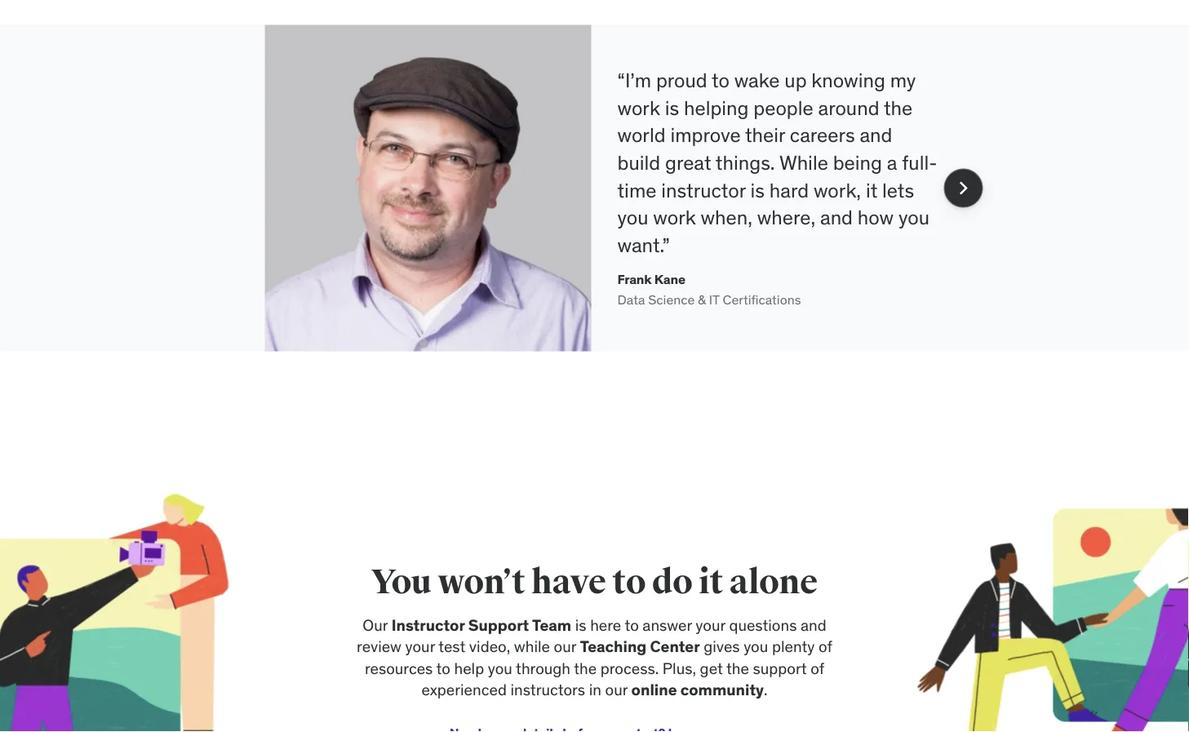 Task type: vqa. For each thing, say whether or not it's contained in the screenshot.
(1,482)
no



Task type: locate. For each thing, give the bounding box(es) containing it.
work,
[[814, 178, 861, 202]]

of
[[819, 637, 833, 656], [811, 659, 825, 678]]

is down things.
[[751, 178, 765, 202]]

in
[[589, 680, 602, 700]]

to
[[712, 68, 730, 93], [613, 561, 646, 604], [625, 615, 639, 635], [436, 659, 451, 678]]

get
[[700, 659, 723, 678]]

to inside the 'is here to answer your questions and review your test video, while our'
[[625, 615, 639, 635]]

our down team
[[554, 637, 577, 656]]

1 horizontal spatial it
[[866, 178, 878, 202]]

while
[[780, 150, 829, 175]]

you
[[372, 561, 432, 604]]

the right get
[[727, 659, 750, 678]]

2 horizontal spatial the
[[884, 96, 913, 120]]

careers
[[790, 123, 855, 148]]

is left here at the bottom of page
[[575, 615, 587, 635]]

2 vertical spatial is
[[575, 615, 587, 635]]

world
[[618, 123, 666, 148]]

0 vertical spatial work
[[618, 96, 660, 120]]

1 horizontal spatial our
[[605, 680, 628, 700]]

great
[[665, 150, 712, 175]]

your up gives
[[696, 615, 726, 635]]

while
[[514, 637, 550, 656]]

knowing
[[812, 68, 886, 93]]

0 vertical spatial of
[[819, 637, 833, 656]]

you won't have to do it alone
[[372, 561, 818, 604]]

and down work,
[[821, 205, 853, 230]]

is down proud
[[665, 96, 679, 120]]

you down time at right top
[[618, 205, 649, 230]]

0 horizontal spatial it
[[699, 561, 723, 604]]

0 vertical spatial your
[[696, 615, 726, 635]]

plus,
[[663, 659, 696, 678]]

1 horizontal spatial your
[[696, 615, 726, 635]]

0 vertical spatial is
[[665, 96, 679, 120]]

the down the my
[[884, 96, 913, 120]]

resources
[[365, 659, 433, 678]]

to up helping
[[712, 68, 730, 93]]

work down instructor
[[653, 205, 696, 230]]

our
[[554, 637, 577, 656], [605, 680, 628, 700]]

it inside "i'm proud to wake up knowing my work is helping people around the world improve their careers and build great things. while being a full- time instructor is hard work, it lets you work when, where, and how you want."
[[866, 178, 878, 202]]

is inside the 'is here to answer your questions and review your test video, while our'
[[575, 615, 587, 635]]

it
[[709, 291, 720, 308]]

and up a
[[860, 123, 893, 148]]

around
[[819, 96, 880, 120]]

2 horizontal spatial is
[[751, 178, 765, 202]]

our right in
[[605, 680, 628, 700]]

being
[[833, 150, 883, 175]]

0 vertical spatial and
[[860, 123, 893, 148]]

full-
[[902, 150, 938, 175]]

the
[[884, 96, 913, 120], [574, 659, 597, 678], [727, 659, 750, 678]]

team
[[532, 615, 572, 635]]

&
[[698, 291, 706, 308]]

frank kane data science & it certifications
[[618, 271, 801, 308]]

and up plenty
[[801, 615, 827, 635]]

1 vertical spatial our
[[605, 680, 628, 700]]

2 vertical spatial and
[[801, 615, 827, 635]]

it
[[866, 178, 878, 202], [699, 561, 723, 604]]

of down plenty
[[811, 659, 825, 678]]

instructors
[[511, 680, 585, 700]]

0 horizontal spatial our
[[554, 637, 577, 656]]

your
[[696, 615, 726, 635], [405, 637, 435, 656]]

1 vertical spatial and
[[821, 205, 853, 230]]

lets
[[883, 178, 915, 202]]

1 vertical spatial your
[[405, 637, 435, 656]]

help
[[454, 659, 484, 678]]

a
[[887, 150, 898, 175]]

your down "instructor"
[[405, 637, 435, 656]]

you down questions
[[744, 637, 769, 656]]

instructor
[[662, 178, 746, 202]]

the up in
[[574, 659, 597, 678]]

you down video,
[[488, 659, 513, 678]]

0 vertical spatial our
[[554, 637, 577, 656]]

1 vertical spatial it
[[699, 561, 723, 604]]

1 vertical spatial of
[[811, 659, 825, 678]]

video,
[[469, 637, 511, 656]]

is
[[665, 96, 679, 120], [751, 178, 765, 202], [575, 615, 587, 635]]

of right plenty
[[819, 637, 833, 656]]

answer
[[643, 615, 692, 635]]

work
[[618, 96, 660, 120], [653, 205, 696, 230]]

have
[[532, 561, 606, 604]]

kane
[[655, 271, 686, 288]]

certifications
[[723, 291, 801, 308]]

where,
[[758, 205, 816, 230]]

to down "test"
[[436, 659, 451, 678]]

and
[[860, 123, 893, 148], [821, 205, 853, 230], [801, 615, 827, 635]]

next image
[[951, 175, 977, 201]]

to up "teaching center"
[[625, 615, 639, 635]]

1 horizontal spatial is
[[665, 96, 679, 120]]

when,
[[701, 205, 753, 230]]

it right the do
[[699, 561, 723, 604]]

online community .
[[632, 680, 768, 700]]

build
[[618, 150, 661, 175]]

0 horizontal spatial is
[[575, 615, 587, 635]]

helping
[[684, 96, 749, 120]]

0 vertical spatial it
[[866, 178, 878, 202]]

to left the do
[[613, 561, 646, 604]]

work up the world
[[618, 96, 660, 120]]

you
[[618, 205, 649, 230], [899, 205, 930, 230], [744, 637, 769, 656], [488, 659, 513, 678]]

data
[[618, 291, 645, 308]]

it left lets
[[866, 178, 878, 202]]

"i'm proud to wake up knowing my work is helping people around the world improve their careers and build great things. while being a full- time instructor is hard work, it lets you work when, where, and how you want."
[[618, 68, 938, 257]]



Task type: describe. For each thing, give the bounding box(es) containing it.
1 horizontal spatial the
[[727, 659, 750, 678]]

center
[[650, 637, 700, 656]]

our inside gives you plenty of resources to help you through the process. plus, get the support of experienced instructors in our
[[605, 680, 628, 700]]

our inside the 'is here to answer your questions and review your test video, while our'
[[554, 637, 577, 656]]

gives you plenty of resources to help you through the process. plus, get the support of experienced instructors in our
[[365, 637, 833, 700]]

gives
[[704, 637, 740, 656]]

plenty
[[772, 637, 815, 656]]

science
[[649, 291, 695, 308]]

process.
[[601, 659, 659, 678]]

won't
[[438, 561, 525, 604]]

1 vertical spatial is
[[751, 178, 765, 202]]

is here to answer your questions and review your test video, while our
[[357, 615, 827, 656]]

teaching
[[580, 637, 647, 656]]

support
[[753, 659, 807, 678]]

how
[[858, 205, 894, 230]]

test
[[439, 637, 466, 656]]

want."
[[618, 233, 670, 257]]

things.
[[716, 150, 775, 175]]

"i'm
[[618, 68, 652, 93]]

0 horizontal spatial your
[[405, 637, 435, 656]]

1 vertical spatial work
[[653, 205, 696, 230]]

proud
[[656, 68, 708, 93]]

carousel element
[[226, 25, 983, 351]]

you down lets
[[899, 205, 930, 230]]

their
[[745, 123, 785, 148]]

our
[[363, 615, 388, 635]]

online
[[632, 680, 677, 700]]

my
[[891, 68, 916, 93]]

review
[[357, 637, 402, 656]]

hard
[[770, 178, 809, 202]]

.
[[764, 680, 768, 700]]

0 horizontal spatial the
[[574, 659, 597, 678]]

questions
[[729, 615, 797, 635]]

up
[[785, 68, 807, 93]]

wake
[[735, 68, 780, 93]]

experienced
[[422, 680, 507, 700]]

people
[[754, 96, 814, 120]]

community
[[681, 680, 764, 700]]

to inside "i'm proud to wake up knowing my work is helping people around the world improve their careers and build great things. while being a full- time instructor is hard work, it lets you work when, where, and how you want."
[[712, 68, 730, 93]]

here
[[590, 615, 622, 635]]

time
[[618, 178, 657, 202]]

the inside "i'm proud to wake up knowing my work is helping people around the world improve their careers and build great things. while being a full- time instructor is hard work, it lets you work when, where, and how you want."
[[884, 96, 913, 120]]

to inside gives you plenty of resources to help you through the process. plus, get the support of experienced instructors in our
[[436, 659, 451, 678]]

support
[[468, 615, 529, 635]]

our instructor support team
[[363, 615, 572, 635]]

teaching center
[[580, 637, 700, 656]]

instructor
[[392, 615, 465, 635]]

and inside the 'is here to answer your questions and review your test video, while our'
[[801, 615, 827, 635]]

do
[[652, 561, 693, 604]]

through
[[516, 659, 571, 678]]

improve
[[671, 123, 741, 148]]

alone
[[730, 561, 818, 604]]

frank
[[618, 271, 652, 288]]



